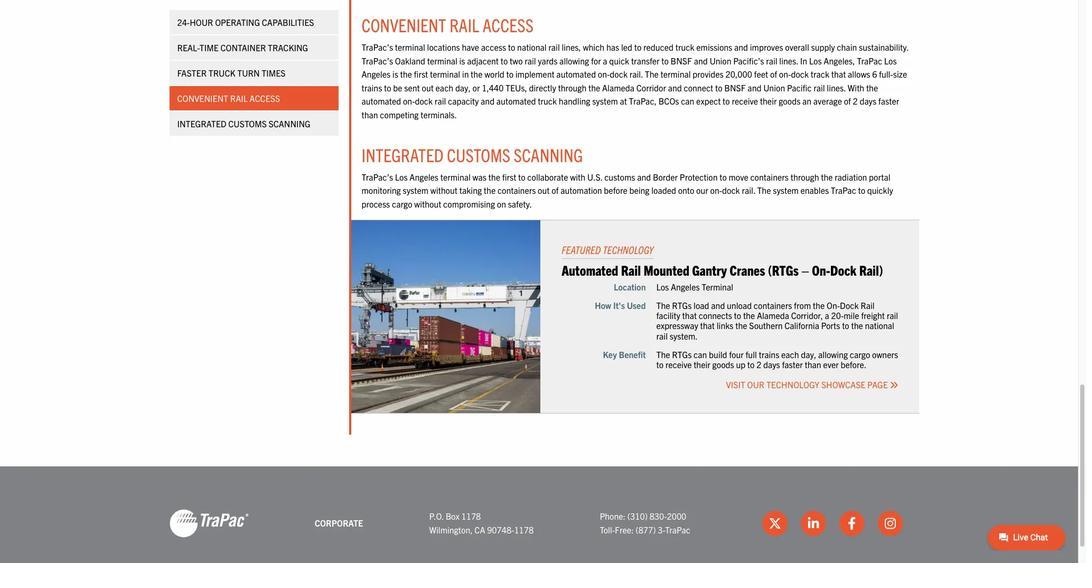 Task type: describe. For each thing, give the bounding box(es) containing it.
collaborate
[[528, 172, 568, 182]]

to right "ports"
[[843, 320, 850, 331]]

rail down faster truck turn times
[[230, 94, 248, 104]]

to down "radiation"
[[859, 185, 866, 196]]

automated
[[562, 261, 619, 278]]

system.
[[670, 331, 698, 341]]

rail right two
[[525, 55, 536, 66]]

1 vertical spatial scanning
[[514, 143, 583, 166]]

feet
[[754, 69, 769, 79]]

through inside trapac's terminal locations have access to national rail lines, which has led to reduced truck emissions and improves overall supply chain sustainability. trapac's oakland terminal is adjacent to two rail yards allowing for a quick transfer to bnsf and union pacific's rail lines. in los angeles, trapac los angeles is the first terminal in the world to implement automated on-dock rail. the terminal provides 20,000 feet of on-dock track that allows 6 full-size trains to be sent out each day, or 1,440 teus, directly through the alameda corridor and connect to bnsf and union pacific rail lines. with the automated on-dock rail capacity and automated truck handling system at trapac, bcos can expect to receive their goods an average of 2 days faster than competing terminals.
[[558, 82, 587, 93]]

trapac inside trapac's los angeles terminal was the first to collaborate with u.s. customs and border protection to move containers through the radiation portal monitoring system without taking the containers out of automation before being loaded onto our on-dock rail. the system enables trapac to quickly process cargo without compromising on safety.
[[831, 185, 857, 196]]

1 vertical spatial containers
[[498, 185, 536, 196]]

full-
[[879, 69, 894, 79]]

0 vertical spatial without
[[431, 185, 458, 196]]

24-
[[177, 17, 190, 28]]

improves
[[750, 42, 784, 52]]

system inside trapac's terminal locations have access to national rail lines, which has led to reduced truck emissions and improves overall supply chain sustainability. trapac's oakland terminal is adjacent to two rail yards allowing for a quick transfer to bnsf and union pacific's rail lines. in los angeles, trapac los angeles is the first terminal in the world to implement automated on-dock rail. the terminal provides 20,000 feet of on-dock track that allows 6 full-size trains to be sent out each day, or 1,440 teus, directly through the alameda corridor and connect to bnsf and union pacific rail lines. with the automated on-dock rail capacity and automated truck handling system at trapac, bcos can expect to receive their goods an average of 2 days faster than competing terminals.
[[593, 96, 618, 106]]

u.s.
[[588, 172, 603, 182]]

national inside trapac's terminal locations have access to national rail lines, which has led to reduced truck emissions and improves overall supply chain sustainability. trapac's oakland terminal is adjacent to two rail yards allowing for a quick transfer to bnsf and union pacific's rail lines. in los angeles, trapac los angeles is the first terminal in the world to implement automated on-dock rail. the terminal provides 20,000 feet of on-dock track that allows 6 full-size trains to be sent out each day, or 1,440 teus, directly through the alameda corridor and connect to bnsf and union pacific rail lines. with the automated on-dock rail capacity and automated truck handling system at trapac, bcos can expect to receive their goods an average of 2 days faster than competing terminals.
[[517, 42, 547, 52]]

our
[[748, 380, 765, 390]]

first inside trapac's los angeles terminal was the first to collaborate with u.s. customs and border protection to move containers through the radiation portal monitoring system without taking the containers out of automation before being loaded onto our on-dock rail. the system enables trapac to quickly process cargo without compromising on safety.
[[502, 172, 517, 182]]

from
[[794, 300, 811, 311]]

sustainability.
[[859, 42, 909, 52]]

has
[[607, 42, 620, 52]]

day, inside trapac's terminal locations have access to national rail lines, which has led to reduced truck emissions and improves overall supply chain sustainability. trapac's oakland terminal is adjacent to two rail yards allowing for a quick transfer to bnsf and union pacific's rail lines. in los angeles, trapac los angeles is the first terminal in the world to implement automated on-dock rail. the terminal provides 20,000 feet of on-dock track that allows 6 full-size trains to be sent out each day, or 1,440 teus, directly through the alameda corridor and connect to bnsf and union pacific rail lines. with the automated on-dock rail capacity and automated truck handling system at trapac, bcos can expect to receive their goods an average of 2 days faster than competing terminals.
[[456, 82, 471, 93]]

phone:
[[600, 511, 626, 522]]

1 vertical spatial convenient
[[177, 94, 228, 104]]

angeles inside trapac's terminal locations have access to national rail lines, which has led to reduced truck emissions and improves overall supply chain sustainability. trapac's oakland terminal is adjacent to two rail yards allowing for a quick transfer to bnsf and union pacific's rail lines. in los angeles, trapac los angeles is the first terminal in the world to implement automated on-dock rail. the terminal provides 20,000 feet of on-dock track that allows 6 full-size trains to be sent out each day, or 1,440 teus, directly through the alameda corridor and connect to bnsf and union pacific rail lines. with the automated on-dock rail capacity and automated truck handling system at trapac, bcos can expect to receive their goods an average of 2 days faster than competing terminals.
[[362, 69, 391, 79]]

3-
[[658, 525, 665, 535]]

0 vertical spatial 1178
[[462, 511, 481, 522]]

california
[[785, 320, 820, 331]]

bcos
[[659, 96, 679, 106]]

to up expect
[[716, 82, 723, 93]]

rail right freight
[[887, 310, 899, 321]]

alameda inside trapac's terminal locations have access to national rail lines, which has led to reduced truck emissions and improves overall supply chain sustainability. trapac's oakland terminal is adjacent to two rail yards allowing for a quick transfer to bnsf and union pacific's rail lines. in los angeles, trapac los angeles is the first terminal in the world to implement automated on-dock rail. the terminal provides 20,000 feet of on-dock track that allows 6 full-size trains to be sent out each day, or 1,440 teus, directly through the alameda corridor and connect to bnsf and union pacific rail lines. with the automated on-dock rail capacity and automated truck handling system at trapac, bcos can expect to receive their goods an average of 2 days faster than competing terminals.
[[603, 82, 635, 93]]

rail down track
[[814, 82, 825, 93]]

dock inside trapac's los angeles terminal was the first to collaborate with u.s. customs and border protection to move containers through the radiation portal monitoring system without taking the containers out of automation before being loaded onto our on-dock rail. the system enables trapac to quickly process cargo without compromising on safety.
[[722, 185, 740, 196]]

cargo inside trapac's los angeles terminal was the first to collaborate with u.s. customs and border protection to move containers through the radiation portal monitoring system without taking the containers out of automation before being loaded onto our on-dock rail. the system enables trapac to quickly process cargo without compromising on safety.
[[392, 199, 413, 209]]

corporate
[[315, 518, 363, 528]]

and up bcos
[[668, 82, 682, 93]]

ever
[[824, 359, 839, 370]]

through inside trapac's los angeles terminal was the first to collaborate with u.s. customs and border protection to move containers through the radiation portal monitoring system without taking the containers out of automation before being loaded onto our on-dock rail. the system enables trapac to quickly process cargo without compromising on safety.
[[791, 172, 819, 182]]

2 horizontal spatial angeles
[[671, 282, 700, 292]]

containers inside the rtgs load and unload containers from the on-dock rail facility that connects to the alameda corridor, a 20-mile freight rail expressway that links the southern california ports to the national rail system.
[[754, 300, 792, 311]]

on- inside featured technology automated rail mounted gantry cranes (rtgs – on-dock rail)
[[812, 261, 831, 278]]

days inside the rtgs can build four full trains each day, allowing cargo owners to receive their goods up to 2 days faster than ever before.
[[764, 359, 780, 370]]

0 vertical spatial containers
[[751, 172, 789, 182]]

goods inside the rtgs can build four full trains each day, allowing cargo owners to receive their goods up to 2 days faster than ever before.
[[713, 359, 734, 370]]

up
[[736, 359, 746, 370]]

corporate image
[[169, 509, 249, 538]]

terminal inside trapac's los angeles terminal was the first to collaborate with u.s. customs and border protection to move containers through the radiation portal monitoring system without taking the containers out of automation before being loaded onto our on-dock rail. the system enables trapac to quickly process cargo without compromising on safety.
[[441, 172, 471, 182]]

1 vertical spatial union
[[764, 82, 785, 93]]

1 horizontal spatial convenient rail access
[[362, 13, 534, 36]]

faster inside the rtgs can build four full trains each day, allowing cargo owners to receive their goods up to 2 days faster than ever before.
[[782, 359, 803, 370]]

border
[[653, 172, 678, 182]]

on- down for
[[598, 69, 610, 79]]

90748-
[[487, 525, 514, 535]]

than inside the rtgs can build four full trains each day, allowing cargo owners to receive their goods up to 2 days faster than ever before.
[[805, 359, 822, 370]]

to right expect
[[723, 96, 730, 106]]

time
[[200, 43, 219, 53]]

(rtgs
[[768, 261, 799, 278]]

our
[[697, 185, 709, 196]]

0 horizontal spatial bnsf
[[671, 55, 692, 66]]

2 horizontal spatial system
[[773, 185, 799, 196]]

1 horizontal spatial integrated customs scanning
[[362, 143, 583, 166]]

rail. inside trapac's terminal locations have access to national rail lines, which has led to reduced truck emissions and improves overall supply chain sustainability. trapac's oakland terminal is adjacent to two rail yards allowing for a quick transfer to bnsf and union pacific's rail lines. in los angeles, trapac los angeles is the first terminal in the world to implement automated on-dock rail. the terminal provides 20,000 feet of on-dock track that allows 6 full-size trains to be sent out each day, or 1,440 teus, directly through the alameda corridor and connect to bnsf and union pacific rail lines. with the automated on-dock rail capacity and automated truck handling system at trapac, bcos can expect to receive their goods an average of 2 days faster than competing terminals.
[[630, 69, 643, 79]]

on- inside the rtgs load and unload containers from the on-dock rail facility that connects to the alameda corridor, a 20-mile freight rail expressway that links the southern california ports to the national rail system.
[[827, 300, 840, 311]]

terminal
[[702, 282, 734, 292]]

to left be
[[384, 82, 391, 93]]

rail up yards
[[549, 42, 560, 52]]

safety.
[[508, 199, 532, 209]]

and inside trapac's los angeles terminal was the first to collaborate with u.s. customs and border protection to move containers through the radiation portal monitoring system without taking the containers out of automation before being loaded onto our on-dock rail. the system enables trapac to quickly process cargo without compromising on safety.
[[637, 172, 651, 182]]

featured technology automated rail mounted gantry cranes (rtgs – on-dock rail)
[[562, 243, 884, 278]]

1 vertical spatial convenient rail access
[[177, 94, 280, 104]]

times
[[262, 68, 286, 79]]

to right up
[[748, 359, 755, 370]]

trains inside trapac's terminal locations have access to national rail lines, which has led to reduced truck emissions and improves overall supply chain sustainability. trapac's oakland terminal is adjacent to two rail yards allowing for a quick transfer to bnsf and union pacific's rail lines. in los angeles, trapac los angeles is the first terminal in the world to implement automated on-dock rail. the terminal provides 20,000 feet of on-dock track that allows 6 full-size trains to be sent out each day, or 1,440 teus, directly through the alameda corridor and connect to bnsf and union pacific rail lines. with the automated on-dock rail capacity and automated truck handling system at trapac, bcos can expect to receive their goods an average of 2 days faster than competing terminals.
[[362, 82, 382, 93]]

0 horizontal spatial integrated
[[177, 119, 227, 129]]

the inside the rtgs can build four full trains each day, allowing cargo owners to receive their goods up to 2 days faster than ever before.
[[657, 349, 670, 360]]

at
[[620, 96, 627, 106]]

and inside the rtgs load and unload containers from the on-dock rail facility that connects to the alameda corridor, a 20-mile freight rail expressway that links the southern california ports to the national rail system.
[[712, 300, 725, 311]]

0 horizontal spatial lines.
[[780, 55, 799, 66]]

supply
[[812, 42, 835, 52]]

rail up terminals.
[[435, 96, 446, 106]]

before.
[[841, 359, 867, 370]]

southern
[[750, 320, 783, 331]]

turn
[[237, 68, 260, 79]]

key
[[603, 349, 617, 360]]

yards
[[538, 55, 558, 66]]

dock down sent
[[415, 96, 433, 106]]

1 vertical spatial is
[[393, 69, 398, 79]]

in
[[801, 55, 808, 66]]

days inside trapac's terminal locations have access to national rail lines, which has led to reduced truck emissions and improves overall supply chain sustainability. trapac's oakland terminal is adjacent to two rail yards allowing for a quick transfer to bnsf and union pacific's rail lines. in los angeles, trapac los angeles is the first terminal in the world to implement automated on-dock rail. the terminal provides 20,000 feet of on-dock track that allows 6 full-size trains to be sent out each day, or 1,440 teus, directly through the alameda corridor and connect to bnsf and union pacific rail lines. with the automated on-dock rail capacity and automated truck handling system at trapac, bcos can expect to receive their goods an average of 2 days faster than competing terminals.
[[860, 96, 877, 106]]

1 horizontal spatial automated
[[497, 96, 536, 106]]

their inside the rtgs can build four full trains each day, allowing cargo owners to receive their goods up to 2 days faster than ever before.
[[694, 359, 711, 370]]

cranes
[[730, 261, 765, 278]]

directly
[[529, 82, 556, 93]]

page
[[868, 380, 888, 390]]

0 horizontal spatial system
[[403, 185, 429, 196]]

to left move at the right of the page
[[720, 172, 727, 182]]

trapac,
[[629, 96, 657, 106]]

ca
[[475, 525, 485, 535]]

allowing inside trapac's terminal locations have access to national rail lines, which has led to reduced truck emissions and improves overall supply chain sustainability. trapac's oakland terminal is adjacent to two rail yards allowing for a quick transfer to bnsf and union pacific's rail lines. in los angeles, trapac los angeles is the first terminal in the world to implement automated on-dock rail. the terminal provides 20,000 feet of on-dock track that allows 6 full-size trains to be sent out each day, or 1,440 teus, directly through the alameda corridor and connect to bnsf and union pacific rail lines. with the automated on-dock rail capacity and automated truck handling system at trapac, bcos can expect to receive their goods an average of 2 days faster than competing terminals.
[[560, 55, 589, 66]]

2000
[[667, 511, 687, 522]]

on- down sent
[[403, 96, 415, 106]]

rail down "facility"
[[657, 331, 668, 341]]

0 vertical spatial of
[[771, 69, 778, 79]]

los inside trapac's los angeles terminal was the first to collaborate with u.s. customs and border protection to move containers through the radiation portal monitoring system without taking the containers out of automation before being loaded onto our on-dock rail. the system enables trapac to quickly process cargo without compromising on safety.
[[395, 172, 408, 182]]

taking
[[460, 185, 482, 196]]

faster inside trapac's terminal locations have access to national rail lines, which has led to reduced truck emissions and improves overall supply chain sustainability. trapac's oakland terminal is adjacent to two rail yards allowing for a quick transfer to bnsf and union pacific's rail lines. in los angeles, trapac los angeles is the first terminal in the world to implement automated on-dock rail. the terminal provides 20,000 feet of on-dock track that allows 6 full-size trains to be sent out each day, or 1,440 teus, directly through the alameda corridor and connect to bnsf and union pacific rail lines. with the automated on-dock rail capacity and automated truck handling system at trapac, bcos can expect to receive their goods an average of 2 days faster than competing terminals.
[[879, 96, 900, 106]]

terminals.
[[421, 109, 457, 120]]

and down feet at the top right of page
[[748, 82, 762, 93]]

connect
[[684, 82, 714, 93]]

1,440
[[482, 82, 504, 93]]

visit
[[726, 380, 746, 390]]

location
[[614, 282, 646, 292]]

chain
[[837, 42, 857, 52]]

to up two
[[508, 42, 516, 52]]

than inside trapac's terminal locations have access to national rail lines, which has led to reduced truck emissions and improves overall supply chain sustainability. trapac's oakland terminal is adjacent to two rail yards allowing for a quick transfer to bnsf and union pacific's rail lines. in los angeles, trapac los angeles is the first terminal in the world to implement automated on-dock rail. the terminal provides 20,000 feet of on-dock track that allows 6 full-size trains to be sent out each day, or 1,440 teus, directly through the alameda corridor and connect to bnsf and union pacific rail lines. with the automated on-dock rail capacity and automated truck handling system at trapac, bcos can expect to receive their goods an average of 2 days faster than competing terminals.
[[362, 109, 378, 120]]

a inside trapac's terminal locations have access to national rail lines, which has led to reduced truck emissions and improves overall supply chain sustainability. trapac's oakland terminal is adjacent to two rail yards allowing for a quick transfer to bnsf and union pacific's rail lines. in los angeles, trapac los angeles is the first terminal in the world to implement automated on-dock rail. the terminal provides 20,000 feet of on-dock track that allows 6 full-size trains to be sent out each day, or 1,440 teus, directly through the alameda corridor and connect to bnsf and union pacific rail lines. with the automated on-dock rail capacity and automated truck handling system at trapac, bcos can expect to receive their goods an average of 2 days faster than competing terminals.
[[603, 55, 608, 66]]

20-
[[832, 310, 844, 321]]

and down 1,440
[[481, 96, 495, 106]]

trapac inside phone: (310) 830-2000 toll-free: (877) 3-trapac
[[665, 525, 691, 535]]

1 vertical spatial of
[[844, 96, 851, 106]]

1 vertical spatial lines.
[[827, 82, 846, 93]]

capabilities
[[262, 17, 314, 28]]

receive inside the rtgs can build four full trains each day, allowing cargo owners to receive their goods up to 2 days faster than ever before.
[[666, 359, 692, 370]]

reduced
[[644, 42, 674, 52]]

los up "full-"
[[885, 55, 897, 66]]

solid image
[[890, 381, 899, 390]]

before
[[604, 185, 628, 196]]

transfer
[[632, 55, 660, 66]]

0 horizontal spatial that
[[683, 310, 697, 321]]

freight
[[862, 310, 885, 321]]

links
[[717, 320, 734, 331]]

20,000
[[726, 69, 753, 79]]

0 horizontal spatial integrated customs scanning
[[177, 119, 311, 129]]

phone: (310) 830-2000 toll-free: (877) 3-trapac
[[600, 511, 691, 535]]

real-
[[177, 43, 200, 53]]

access inside convenient rail access link
[[250, 94, 280, 104]]

0 vertical spatial scanning
[[269, 119, 311, 129]]

key benefit
[[603, 349, 646, 360]]

1 vertical spatial technology
[[767, 380, 820, 390]]

rail down improves
[[766, 55, 778, 66]]

footer containing p.o. box 1178
[[0, 467, 1079, 563]]

and up pacific's
[[735, 42, 748, 52]]

teus,
[[506, 82, 527, 93]]

with
[[848, 82, 865, 93]]

oakland
[[395, 55, 425, 66]]

to right "links"
[[734, 310, 742, 321]]

out inside trapac's terminal locations have access to national rail lines, which has led to reduced truck emissions and improves overall supply chain sustainability. trapac's oakland terminal is adjacent to two rail yards allowing for a quick transfer to bnsf and union pacific's rail lines. in los angeles, trapac los angeles is the first terminal in the world to implement automated on-dock rail. the terminal provides 20,000 feet of on-dock track that allows 6 full-size trains to be sent out each day, or 1,440 teus, directly through the alameda corridor and connect to bnsf and union pacific rail lines. with the automated on-dock rail capacity and automated truck handling system at trapac, bcos can expect to receive their goods an average of 2 days faster than competing terminals.
[[422, 82, 434, 93]]

0 horizontal spatial union
[[710, 55, 732, 66]]

first inside trapac's terminal locations have access to national rail lines, which has led to reduced truck emissions and improves overall supply chain sustainability. trapac's oakland terminal is adjacent to two rail yards allowing for a quick transfer to bnsf and union pacific's rail lines. in los angeles, trapac los angeles is the first terminal in the world to implement automated on-dock rail. the terminal provides 20,000 feet of on-dock track that allows 6 full-size trains to be sent out each day, or 1,440 teus, directly through the alameda corridor and connect to bnsf and union pacific rail lines. with the automated on-dock rail capacity and automated truck handling system at trapac, bcos can expect to receive their goods an average of 2 days faster than competing terminals.
[[414, 69, 428, 79]]

terminal down the locations
[[427, 55, 458, 66]]

trapac's for convenient rail access
[[362, 42, 393, 52]]

being
[[630, 185, 650, 196]]

on- up pacific
[[779, 69, 791, 79]]

terminal left in
[[430, 69, 460, 79]]

four
[[729, 349, 744, 360]]

0 vertical spatial customs
[[228, 119, 267, 129]]

2 trapac's from the top
[[362, 55, 393, 66]]

dock inside featured technology automated rail mounted gantry cranes (rtgs – on-dock rail)
[[831, 261, 857, 278]]

angeles inside trapac's los angeles terminal was the first to collaborate with u.s. customs and border protection to move containers through the radiation portal monitoring system without taking the containers out of automation before being loaded onto our on-dock rail. the system enables trapac to quickly process cargo without compromising on safety.
[[410, 172, 439, 182]]

(310)
[[628, 511, 648, 522]]

rail inside the rtgs load and unload containers from the on-dock rail facility that connects to the alameda corridor, a 20-mile freight rail expressway that links the southern california ports to the national rail system.
[[861, 300, 875, 311]]

faster
[[177, 68, 207, 79]]

los angeles terminal
[[657, 282, 734, 292]]

0 vertical spatial is
[[460, 55, 465, 66]]

0 vertical spatial convenient
[[362, 13, 446, 36]]

tracking
[[268, 43, 308, 53]]

0 horizontal spatial automated
[[362, 96, 401, 106]]

featured
[[562, 243, 601, 256]]

radiation
[[835, 172, 868, 182]]



Task type: locate. For each thing, give the bounding box(es) containing it.
0 horizontal spatial convenient rail access
[[177, 94, 280, 104]]

receive inside trapac's terminal locations have access to national rail lines, which has led to reduced truck emissions and improves overall supply chain sustainability. trapac's oakland terminal is adjacent to two rail yards allowing for a quick transfer to bnsf and union pacific's rail lines. in los angeles, trapac los angeles is the first terminal in the world to implement automated on-dock rail. the terminal provides 20,000 feet of on-dock track that allows 6 full-size trains to be sent out each day, or 1,440 teus, directly through the alameda corridor and connect to bnsf and union pacific rail lines. with the automated on-dock rail capacity and automated truck handling system at trapac, bcos can expect to receive their goods an average of 2 days faster than competing terminals.
[[732, 96, 758, 106]]

days right full
[[764, 359, 780, 370]]

integrated customs scanning up the was
[[362, 143, 583, 166]]

to right led
[[635, 42, 642, 52]]

0 vertical spatial access
[[483, 13, 534, 36]]

an
[[803, 96, 812, 106]]

1 horizontal spatial rail.
[[742, 185, 756, 196]]

footer
[[0, 467, 1079, 563]]

3 trapac's from the top
[[362, 172, 393, 182]]

than left "ever"
[[805, 359, 822, 370]]

free:
[[615, 525, 634, 535]]

real-time container tracking
[[177, 43, 308, 53]]

angeles
[[362, 69, 391, 79], [410, 172, 439, 182], [671, 282, 700, 292]]

cargo inside the rtgs can build four full trains each day, allowing cargo owners to receive their goods up to 2 days faster than ever before.
[[850, 349, 871, 360]]

0 horizontal spatial angeles
[[362, 69, 391, 79]]

owners
[[873, 349, 899, 360]]

scanning up collaborate
[[514, 143, 583, 166]]

p.o. box 1178 wilmington, ca 90748-1178
[[429, 511, 534, 535]]

0 vertical spatial allowing
[[560, 55, 589, 66]]

out right sent
[[422, 82, 434, 93]]

trapac inside trapac's terminal locations have access to national rail lines, which has led to reduced truck emissions and improves overall supply chain sustainability. trapac's oakland terminal is adjacent to two rail yards allowing for a quick transfer to bnsf and union pacific's rail lines. in los angeles, trapac los angeles is the first terminal in the world to implement automated on-dock rail. the terminal provides 20,000 feet of on-dock track that allows 6 full-size trains to be sent out each day, or 1,440 teus, directly through the alameda corridor and connect to bnsf and union pacific rail lines. with the automated on-dock rail capacity and automated truck handling system at trapac, bcos can expect to receive their goods an average of 2 days faster than competing terminals.
[[857, 55, 883, 66]]

technology inside featured technology automated rail mounted gantry cranes (rtgs – on-dock rail)
[[603, 243, 654, 256]]

rail inside featured technology automated rail mounted gantry cranes (rtgs – on-dock rail)
[[621, 261, 641, 278]]

how
[[595, 300, 612, 311]]

on- right –
[[812, 261, 831, 278]]

mounted
[[644, 261, 690, 278]]

two
[[510, 55, 523, 66]]

1 vertical spatial rtgs
[[672, 349, 692, 360]]

and right the load
[[712, 300, 725, 311]]

each inside the rtgs can build four full trains each day, allowing cargo owners to receive their goods up to 2 days faster than ever before.
[[782, 349, 799, 360]]

0 vertical spatial truck
[[676, 42, 695, 52]]

allowing inside the rtgs can build four full trains each day, allowing cargo owners to receive their goods up to 2 days faster than ever before.
[[819, 349, 848, 360]]

that left "links"
[[701, 320, 715, 331]]

gantry
[[693, 261, 727, 278]]

load
[[694, 300, 710, 311]]

1 horizontal spatial access
[[483, 13, 534, 36]]

to right the benefit
[[657, 359, 664, 370]]

trapac's for integrated customs scanning
[[362, 172, 393, 182]]

access
[[483, 13, 534, 36], [250, 94, 280, 104]]

0 horizontal spatial alameda
[[603, 82, 635, 93]]

1 horizontal spatial integrated
[[362, 143, 444, 166]]

convenient rail access link
[[169, 87, 339, 111]]

full
[[746, 349, 757, 360]]

customs
[[605, 172, 636, 182]]

0 vertical spatial integrated
[[177, 119, 227, 129]]

rail. inside trapac's los angeles terminal was the first to collaborate with u.s. customs and border protection to move containers through the radiation portal monitoring system without taking the containers out of automation before being loaded onto our on-dock rail. the system enables trapac to quickly process cargo without compromising on safety.
[[742, 185, 756, 196]]

containers
[[751, 172, 789, 182], [498, 185, 536, 196], [754, 300, 792, 311]]

and
[[735, 42, 748, 52], [694, 55, 708, 66], [668, 82, 682, 93], [748, 82, 762, 93], [481, 96, 495, 106], [637, 172, 651, 182], [712, 300, 725, 311]]

1 horizontal spatial allowing
[[819, 349, 848, 360]]

1 vertical spatial without
[[414, 199, 442, 209]]

a inside the rtgs load and unload containers from the on-dock rail facility that connects to the alameda corridor, a 20-mile freight rail expressway that links the southern california ports to the national rail system.
[[825, 310, 830, 321]]

convenient down faster
[[177, 94, 228, 104]]

–
[[802, 261, 810, 278]]

0 vertical spatial rtgs
[[672, 300, 692, 311]]

bnsf down 20,000
[[725, 82, 746, 93]]

truck
[[209, 68, 236, 79]]

quick
[[610, 55, 630, 66]]

allowing
[[560, 55, 589, 66], [819, 349, 848, 360]]

mile
[[844, 310, 860, 321]]

their down feet at the top right of page
[[760, 96, 777, 106]]

dock up pacific
[[791, 69, 809, 79]]

is up in
[[460, 55, 465, 66]]

adjacent
[[467, 55, 499, 66]]

the left enables
[[758, 185, 771, 196]]

can inside trapac's terminal locations have access to national rail lines, which has led to reduced truck emissions and improves overall supply chain sustainability. trapac's oakland terminal is adjacent to two rail yards allowing for a quick transfer to bnsf and union pacific's rail lines. in los angeles, trapac los angeles is the first terminal in the world to implement automated on-dock rail. the terminal provides 20,000 feet of on-dock track that allows 6 full-size trains to be sent out each day, or 1,440 teus, directly through the alameda corridor and connect to bnsf and union pacific rail lines. with the automated on-dock rail capacity and automated truck handling system at trapac, bcos can expect to receive their goods an average of 2 days faster than competing terminals.
[[681, 96, 695, 106]]

used
[[627, 300, 646, 311]]

corridor,
[[792, 310, 823, 321]]

faster down "full-"
[[879, 96, 900, 106]]

day, left or
[[456, 82, 471, 93]]

pacific's
[[734, 55, 765, 66]]

0 vertical spatial national
[[517, 42, 547, 52]]

containers up southern
[[754, 300, 792, 311]]

the rtgs load and unload containers from the on-dock rail facility that connects to the alameda corridor, a 20-mile freight rail expressway that links the southern california ports to the national rail system.
[[657, 300, 899, 341]]

build
[[709, 349, 728, 360]]

2 horizontal spatial of
[[844, 96, 851, 106]]

rail.
[[630, 69, 643, 79], [742, 185, 756, 196]]

integrated customs scanning down convenient rail access link
[[177, 119, 311, 129]]

2 horizontal spatial that
[[832, 69, 846, 79]]

1 vertical spatial than
[[805, 359, 822, 370]]

0 vertical spatial union
[[710, 55, 732, 66]]

first up sent
[[414, 69, 428, 79]]

loaded
[[652, 185, 676, 196]]

1 horizontal spatial that
[[701, 320, 715, 331]]

access down times
[[250, 94, 280, 104]]

on
[[497, 199, 506, 209]]

1 horizontal spatial goods
[[779, 96, 801, 106]]

can down connect
[[681, 96, 695, 106]]

1 horizontal spatial scanning
[[514, 143, 583, 166]]

1178 right ca
[[514, 525, 534, 535]]

goods inside trapac's terminal locations have access to national rail lines, which has led to reduced truck emissions and improves overall supply chain sustainability. trapac's oakland terminal is adjacent to two rail yards allowing for a quick transfer to bnsf and union pacific's rail lines. in los angeles, trapac los angeles is the first terminal in the world to implement automated on-dock rail. the terminal provides 20,000 feet of on-dock track that allows 6 full-size trains to be sent out each day, or 1,440 teus, directly through the alameda corridor and connect to bnsf and union pacific rail lines. with the automated on-dock rail capacity and automated truck handling system at trapac, bcos can expect to receive their goods an average of 2 days faster than competing terminals.
[[779, 96, 801, 106]]

rtgs left the load
[[672, 300, 692, 311]]

rtgs inside the rtgs load and unload containers from the on-dock rail facility that connects to the alameda corridor, a 20-mile freight rail expressway that links the southern california ports to the national rail system.
[[672, 300, 692, 311]]

system left enables
[[773, 185, 799, 196]]

ports
[[822, 320, 841, 331]]

1 vertical spatial 1178
[[514, 525, 534, 535]]

day,
[[456, 82, 471, 93], [801, 349, 817, 360]]

trapac down 2000
[[665, 525, 691, 535]]

faster
[[879, 96, 900, 106], [782, 359, 803, 370]]

trapac
[[857, 55, 883, 66], [831, 185, 857, 196], [665, 525, 691, 535]]

access up access
[[483, 13, 534, 36]]

the up the corridor
[[645, 69, 659, 79]]

0 horizontal spatial cargo
[[392, 199, 413, 209]]

integrated customs scanning
[[177, 119, 311, 129], [362, 143, 583, 166]]

1 vertical spatial dock
[[840, 300, 859, 311]]

faster up visit our technology showcase page
[[782, 359, 803, 370]]

2 vertical spatial trapac
[[665, 525, 691, 535]]

dock down move at the right of the page
[[722, 185, 740, 196]]

1 vertical spatial bnsf
[[725, 82, 746, 93]]

out inside trapac's los angeles terminal was the first to collaborate with u.s. customs and border protection to move containers through the radiation portal monitoring system without taking the containers out of automation before being loaded onto our on-dock rail. the system enables trapac to quickly process cargo without compromising on safety.
[[538, 185, 550, 196]]

than
[[362, 109, 378, 120], [805, 359, 822, 370]]

national inside the rtgs load and unload containers from the on-dock rail facility that connects to the alameda corridor, a 20-mile freight rail expressway that links the southern california ports to the national rail system.
[[865, 320, 895, 331]]

terminal up connect
[[661, 69, 691, 79]]

or
[[473, 82, 480, 93]]

process
[[362, 199, 390, 209]]

1 horizontal spatial is
[[460, 55, 465, 66]]

bnsf down reduced
[[671, 55, 692, 66]]

2 rtgs from the top
[[672, 349, 692, 360]]

union down emissions
[[710, 55, 732, 66]]

sent
[[404, 82, 420, 93]]

that down angeles,
[[832, 69, 846, 79]]

alameda inside the rtgs load and unload containers from the on-dock rail facility that connects to the alameda corridor, a 20-mile freight rail expressway that links the southern california ports to the national rail system.
[[757, 310, 790, 321]]

1 vertical spatial customs
[[447, 143, 511, 166]]

without left compromising
[[414, 199, 442, 209]]

of
[[771, 69, 778, 79], [844, 96, 851, 106], [552, 185, 559, 196]]

1 vertical spatial first
[[502, 172, 517, 182]]

to down two
[[507, 69, 514, 79]]

be
[[393, 82, 403, 93]]

24-hour operating capabilities link
[[169, 11, 339, 35]]

0 vertical spatial day,
[[456, 82, 471, 93]]

trains
[[362, 82, 382, 93], [759, 349, 780, 360]]

rail. down transfer
[[630, 69, 643, 79]]

pacific
[[787, 82, 812, 93]]

showcase
[[822, 380, 866, 390]]

rail up have on the top left
[[450, 13, 479, 36]]

to down reduced
[[662, 55, 669, 66]]

system right monitoring
[[403, 185, 429, 196]]

trapac's los angeles terminal was the first to collaborate with u.s. customs and border protection to move containers through the radiation portal monitoring system without taking the containers out of automation before being loaded onto our on-dock rail. the system enables trapac to quickly process cargo without compromising on safety.
[[362, 172, 894, 209]]

terminal up oakland
[[395, 42, 425, 52]]

0 horizontal spatial a
[[603, 55, 608, 66]]

los right in
[[810, 55, 822, 66]]

and up 'provides'
[[694, 55, 708, 66]]

1 vertical spatial truck
[[538, 96, 557, 106]]

each inside trapac's terminal locations have access to national rail lines, which has led to reduced truck emissions and improves overall supply chain sustainability. trapac's oakland terminal is adjacent to two rail yards allowing for a quick transfer to bnsf and union pacific's rail lines. in los angeles, trapac los angeles is the first terminal in the world to implement automated on-dock rail. the terminal provides 20,000 feet of on-dock track that allows 6 full-size trains to be sent out each day, or 1,440 teus, directly through the alameda corridor and connect to bnsf and union pacific rail lines. with the automated on-dock rail capacity and automated truck handling system at trapac, bcos can expect to receive their goods an average of 2 days faster than competing terminals.
[[436, 82, 454, 93]]

0 vertical spatial bnsf
[[671, 55, 692, 66]]

1 horizontal spatial national
[[865, 320, 895, 331]]

1 vertical spatial integrated customs scanning
[[362, 143, 583, 166]]

on-
[[812, 261, 831, 278], [827, 300, 840, 311]]

allowing down the lines,
[[560, 55, 589, 66]]

national up two
[[517, 42, 547, 52]]

automated
[[557, 69, 596, 79], [362, 96, 401, 106], [497, 96, 536, 106]]

0 horizontal spatial each
[[436, 82, 454, 93]]

dock inside the rtgs load and unload containers from the on-dock rail facility that connects to the alameda corridor, a 20-mile freight rail expressway that links the southern california ports to the national rail system.
[[840, 300, 859, 311]]

days
[[860, 96, 877, 106], [764, 359, 780, 370]]

2 right up
[[757, 359, 762, 370]]

0 horizontal spatial than
[[362, 109, 378, 120]]

0 vertical spatial out
[[422, 82, 434, 93]]

day, inside the rtgs can build four full trains each day, allowing cargo owners to receive their goods up to 2 days faster than ever before.
[[801, 349, 817, 360]]

convenient rail access up the locations
[[362, 13, 534, 36]]

to left two
[[501, 55, 508, 66]]

lines. up average
[[827, 82, 846, 93]]

0 horizontal spatial truck
[[538, 96, 557, 106]]

cargo down monitoring
[[392, 199, 413, 209]]

scanning down convenient rail access link
[[269, 119, 311, 129]]

trapac down "radiation"
[[831, 185, 857, 196]]

0 horizontal spatial trapac
[[665, 525, 691, 535]]

1 horizontal spatial union
[[764, 82, 785, 93]]

truck right reduced
[[676, 42, 695, 52]]

union down feet at the top right of page
[[764, 82, 785, 93]]

0 vertical spatial on-
[[812, 261, 831, 278]]

1 vertical spatial goods
[[713, 359, 734, 370]]

cargo left owners
[[850, 349, 871, 360]]

automated down be
[[362, 96, 401, 106]]

1 vertical spatial on-
[[827, 300, 840, 311]]

the inside trapac's terminal locations have access to national rail lines, which has led to reduced truck emissions and improves overall supply chain sustainability. trapac's oakland terminal is adjacent to two rail yards allowing for a quick transfer to bnsf and union pacific's rail lines. in los angeles, trapac los angeles is the first terminal in the world to implement automated on-dock rail. the terminal provides 20,000 feet of on-dock track that allows 6 full-size trains to be sent out each day, or 1,440 teus, directly through the alameda corridor and connect to bnsf and union pacific rail lines. with the automated on-dock rail capacity and automated truck handling system at trapac, bcos can expect to receive their goods an average of 2 days faster than competing terminals.
[[645, 69, 659, 79]]

in
[[462, 69, 469, 79]]

trains inside the rtgs can build four full trains each day, allowing cargo owners to receive their goods up to 2 days faster than ever before.
[[759, 349, 780, 360]]

emissions
[[697, 42, 733, 52]]

have
[[462, 42, 479, 52]]

0 vertical spatial 2
[[853, 96, 858, 106]]

0 horizontal spatial access
[[250, 94, 280, 104]]

2 vertical spatial of
[[552, 185, 559, 196]]

box
[[446, 511, 460, 522]]

1 trapac's from the top
[[362, 42, 393, 52]]

rtgs inside the rtgs can build four full trains each day, allowing cargo owners to receive their goods up to 2 days faster than ever before.
[[672, 349, 692, 360]]

size
[[894, 69, 908, 79]]

0 vertical spatial dock
[[831, 261, 857, 278]]

2 horizontal spatial automated
[[557, 69, 596, 79]]

0 horizontal spatial allowing
[[560, 55, 589, 66]]

corridor
[[637, 82, 666, 93]]

0 horizontal spatial rail.
[[630, 69, 643, 79]]

1 horizontal spatial technology
[[767, 380, 820, 390]]

their inside trapac's terminal locations have access to national rail lines, which has led to reduced truck emissions and improves overall supply chain sustainability. trapac's oakland terminal is adjacent to two rail yards allowing for a quick transfer to bnsf and union pacific's rail lines. in los angeles, trapac los angeles is the first terminal in the world to implement automated on-dock rail. the terminal provides 20,000 feet of on-dock track that allows 6 full-size trains to be sent out each day, or 1,440 teus, directly through the alameda corridor and connect to bnsf and union pacific rail lines. with the automated on-dock rail capacity and automated truck handling system at trapac, bcos can expect to receive their goods an average of 2 days faster than competing terminals.
[[760, 96, 777, 106]]

quickly
[[868, 185, 894, 196]]

1 vertical spatial trapac's
[[362, 55, 393, 66]]

0 vertical spatial days
[[860, 96, 877, 106]]

0 vertical spatial alameda
[[603, 82, 635, 93]]

0 horizontal spatial national
[[517, 42, 547, 52]]

a left the '20-'
[[825, 310, 830, 321]]

of inside trapac's los angeles terminal was the first to collaborate with u.s. customs and border protection to move containers through the radiation portal monitoring system without taking the containers out of automation before being loaded onto our on-dock rail. the system enables trapac to quickly process cargo without compromising on safety.
[[552, 185, 559, 196]]

the inside trapac's los angeles terminal was the first to collaborate with u.s. customs and border protection to move containers through the radiation portal monitoring system without taking the containers out of automation before being loaded onto our on-dock rail. the system enables trapac to quickly process cargo without compromising on safety.
[[758, 185, 771, 196]]

1 horizontal spatial than
[[805, 359, 822, 370]]

truck down the directly
[[538, 96, 557, 106]]

led
[[621, 42, 633, 52]]

facility
[[657, 310, 681, 321]]

through up enables
[[791, 172, 819, 182]]

locations
[[427, 42, 460, 52]]

1 horizontal spatial lines.
[[827, 82, 846, 93]]

that
[[832, 69, 846, 79], [683, 310, 697, 321], [701, 320, 715, 331]]

1 horizontal spatial trapac
[[831, 185, 857, 196]]

1 vertical spatial out
[[538, 185, 550, 196]]

visit our technology showcase page link
[[726, 380, 899, 390]]

rtgs
[[672, 300, 692, 311], [672, 349, 692, 360]]

implement
[[516, 69, 555, 79]]

to left collaborate
[[518, 172, 526, 182]]

it's
[[614, 300, 625, 311]]

1 vertical spatial trains
[[759, 349, 780, 360]]

is
[[460, 55, 465, 66], [393, 69, 398, 79]]

real-time container tracking link
[[169, 36, 339, 60]]

rail)
[[860, 261, 884, 278]]

1 vertical spatial each
[[782, 349, 799, 360]]

1 horizontal spatial convenient
[[362, 13, 446, 36]]

rail right mile
[[861, 300, 875, 311]]

trapac's inside trapac's los angeles terminal was the first to collaborate with u.s. customs and border protection to move containers through the radiation portal monitoring system without taking the containers out of automation before being loaded onto our on-dock rail. the system enables trapac to quickly process cargo without compromising on safety.
[[362, 172, 393, 182]]

on- inside trapac's los angeles terminal was the first to collaborate with u.s. customs and border protection to move containers through the radiation portal monitoring system without taking the containers out of automation before being loaded onto our on-dock rail. the system enables trapac to quickly process cargo without compromising on safety.
[[711, 185, 723, 196]]

1 vertical spatial through
[[791, 172, 819, 182]]

move
[[729, 172, 749, 182]]

portal
[[869, 172, 891, 182]]

rtgs for can
[[672, 349, 692, 360]]

1 vertical spatial rail.
[[742, 185, 756, 196]]

1 vertical spatial a
[[825, 310, 830, 321]]

1 horizontal spatial alameda
[[757, 310, 790, 321]]

0 vertical spatial first
[[414, 69, 428, 79]]

world
[[485, 69, 505, 79]]

dock
[[831, 261, 857, 278], [840, 300, 859, 311]]

0 horizontal spatial convenient
[[177, 94, 228, 104]]

1 rtgs from the top
[[672, 300, 692, 311]]

0 vertical spatial can
[[681, 96, 695, 106]]

1 horizontal spatial first
[[502, 172, 517, 182]]

of down with
[[844, 96, 851, 106]]

1 horizontal spatial customs
[[447, 143, 511, 166]]

expressway
[[657, 320, 699, 331]]

0 vertical spatial through
[[558, 82, 587, 93]]

system left 'at'
[[593, 96, 618, 106]]

1 vertical spatial receive
[[666, 359, 692, 370]]

1 horizontal spatial of
[[771, 69, 778, 79]]

days down with
[[860, 96, 877, 106]]

0 horizontal spatial customs
[[228, 119, 267, 129]]

0 vertical spatial than
[[362, 109, 378, 120]]

goods left up
[[713, 359, 734, 370]]

los up monitoring
[[395, 172, 408, 182]]

on- up "ports"
[[827, 300, 840, 311]]

the inside the rtgs load and unload containers from the on-dock rail facility that connects to the alameda corridor, a 20-mile freight rail expressway that links the southern california ports to the national rail system.
[[657, 300, 670, 311]]

1178 up ca
[[462, 511, 481, 522]]

lines,
[[562, 42, 581, 52]]

1 vertical spatial integrated
[[362, 143, 444, 166]]

of right feet at the top right of page
[[771, 69, 778, 79]]

0 vertical spatial convenient rail access
[[362, 13, 534, 36]]

automated down for
[[557, 69, 596, 79]]

0 horizontal spatial trains
[[362, 82, 382, 93]]

each down california at the right of page
[[782, 349, 799, 360]]

each up capacity
[[436, 82, 454, 93]]

containers right move at the right of the page
[[751, 172, 789, 182]]

0 horizontal spatial their
[[694, 359, 711, 370]]

through up 'handling'
[[558, 82, 587, 93]]

0 vertical spatial angeles
[[362, 69, 391, 79]]

0 vertical spatial faster
[[879, 96, 900, 106]]

1 vertical spatial cargo
[[850, 349, 871, 360]]

2 inside the rtgs can build four full trains each day, allowing cargo owners to receive their goods up to 2 days faster than ever before.
[[757, 359, 762, 370]]

integrated down competing
[[362, 143, 444, 166]]

for
[[591, 55, 601, 66]]

alameda left the from
[[757, 310, 790, 321]]

2 inside trapac's terminal locations have access to national rail lines, which has led to reduced truck emissions and improves overall supply chain sustainability. trapac's oakland terminal is adjacent to two rail yards allowing for a quick transfer to bnsf and union pacific's rail lines. in los angeles, trapac los angeles is the first terminal in the world to implement automated on-dock rail. the terminal provides 20,000 feet of on-dock track that allows 6 full-size trains to be sent out each day, or 1,440 teus, directly through the alameda corridor and connect to bnsf and union pacific rail lines. with the automated on-dock rail capacity and automated truck handling system at trapac, bcos can expect to receive their goods an average of 2 days faster than competing terminals.
[[853, 96, 858, 106]]

1 vertical spatial 2
[[757, 359, 762, 370]]

convenient
[[362, 13, 446, 36], [177, 94, 228, 104]]

1178
[[462, 511, 481, 522], [514, 525, 534, 535]]

without left taking
[[431, 185, 458, 196]]

that inside trapac's terminal locations have access to national rail lines, which has led to reduced truck emissions and improves overall supply chain sustainability. trapac's oakland terminal is adjacent to two rail yards allowing for a quick transfer to bnsf and union pacific's rail lines. in los angeles, trapac los angeles is the first terminal in the world to implement automated on-dock rail. the terminal provides 20,000 feet of on-dock track that allows 6 full-size trains to be sent out each day, or 1,440 teus, directly through the alameda corridor and connect to bnsf and union pacific rail lines. with the automated on-dock rail capacity and automated truck handling system at trapac, bcos can expect to receive their goods an average of 2 days faster than competing terminals.
[[832, 69, 846, 79]]

dock left rail)
[[831, 261, 857, 278]]

convenient up oakland
[[362, 13, 446, 36]]

faster truck turn times link
[[169, 61, 339, 86]]

a right for
[[603, 55, 608, 66]]

can inside the rtgs can build four full trains each day, allowing cargo owners to receive their goods up to 2 days faster than ever before.
[[694, 349, 707, 360]]

0 horizontal spatial day,
[[456, 82, 471, 93]]

los down mounted
[[657, 282, 669, 292]]

2 horizontal spatial trapac
[[857, 55, 883, 66]]

the down system.
[[657, 349, 670, 360]]

0 horizontal spatial of
[[552, 185, 559, 196]]

container
[[221, 43, 266, 53]]

goods down pacific
[[779, 96, 801, 106]]

how it's used
[[595, 300, 646, 311]]

customs down convenient rail access link
[[228, 119, 267, 129]]

dock down quick
[[610, 69, 628, 79]]

rtgs for load
[[672, 300, 692, 311]]



Task type: vqa. For each thing, say whether or not it's contained in the screenshot.
into
no



